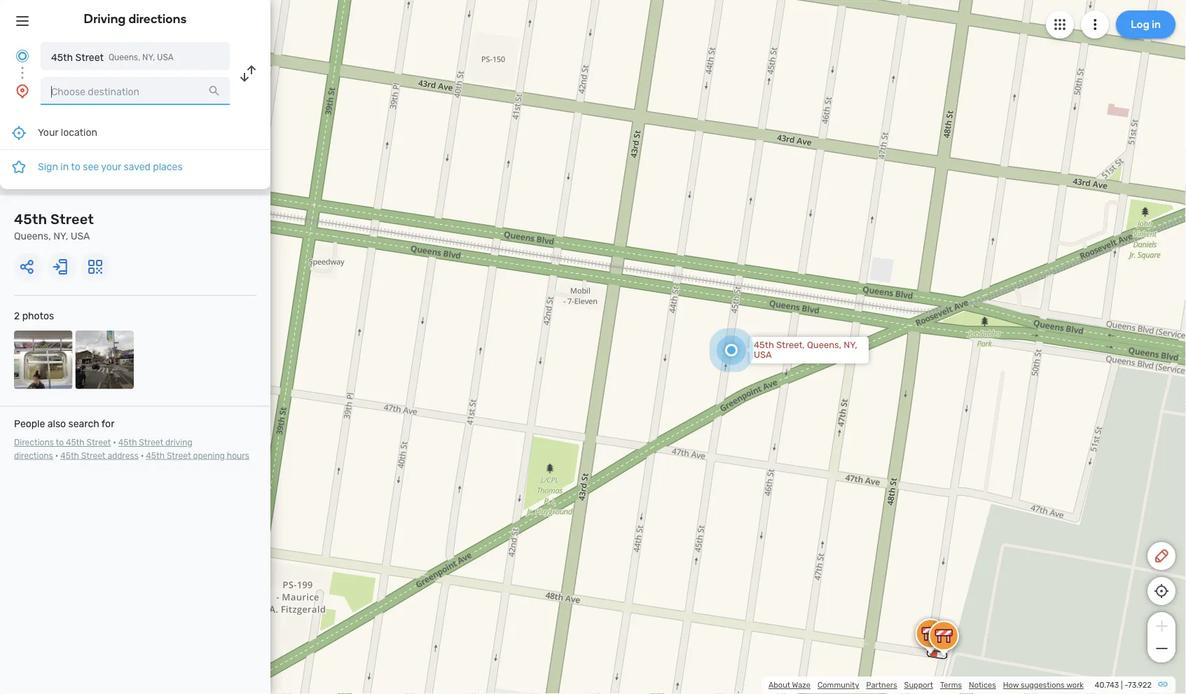 Task type: vqa. For each thing, say whether or not it's contained in the screenshot.
left Diego,
no



Task type: locate. For each thing, give the bounding box(es) containing it.
-
[[1125, 681, 1128, 690]]

45th inside '45th street, queens, ny, usa'
[[754, 340, 774, 351]]

directions
[[129, 11, 187, 26], [14, 451, 53, 461]]

1 vertical spatial directions
[[14, 451, 53, 461]]

45th street opening hours link
[[146, 451, 249, 461]]

45th street address link
[[60, 451, 139, 461]]

0 horizontal spatial directions
[[14, 451, 53, 461]]

how suggestions work link
[[1003, 681, 1084, 690]]

street
[[75, 52, 104, 63], [50, 211, 94, 227], [87, 438, 111, 448], [139, 438, 163, 448], [81, 451, 105, 461], [167, 451, 191, 461]]

zoom out image
[[1153, 640, 1171, 657]]

hours
[[227, 451, 249, 461]]

0 vertical spatial directions
[[129, 11, 187, 26]]

45th
[[51, 52, 73, 63], [14, 211, 47, 227], [754, 340, 774, 351], [66, 438, 85, 448], [118, 438, 137, 448], [60, 451, 79, 461], [146, 451, 165, 461]]

0 vertical spatial ny,
[[142, 53, 155, 62]]

directions down directions
[[14, 451, 53, 461]]

driving directions
[[84, 11, 187, 26]]

for
[[101, 418, 115, 430]]

to
[[56, 438, 64, 448]]

45th left street,
[[754, 340, 774, 351]]

45th street, queens, ny, usa
[[754, 340, 857, 361]]

2 horizontal spatial ny,
[[844, 340, 857, 351]]

image 2 of 45th street, [missing %{city} value] image
[[75, 331, 134, 389]]

opening
[[193, 451, 225, 461]]

45th street queens, ny, usa
[[51, 52, 174, 63], [14, 211, 94, 242]]

2 vertical spatial queens,
[[807, 340, 842, 351]]

support link
[[904, 681, 933, 690]]

45th down directions to 45th street link at the left bottom
[[60, 451, 79, 461]]

2 vertical spatial ny,
[[844, 340, 857, 351]]

45th street queens, ny, usa down the star image
[[14, 211, 94, 242]]

terms link
[[940, 681, 962, 690]]

1 vertical spatial 45th street queens, ny, usa
[[14, 211, 94, 242]]

about
[[769, 681, 790, 690]]

0 horizontal spatial queens,
[[14, 230, 51, 242]]

directions inside 45th street driving directions
[[14, 451, 53, 461]]

queens,
[[109, 53, 140, 62], [14, 230, 51, 242], [807, 340, 842, 351]]

directions right driving
[[129, 11, 187, 26]]

1 horizontal spatial usa
[[157, 53, 174, 62]]

45th street address
[[60, 451, 139, 461]]

2 horizontal spatial usa
[[754, 350, 772, 361]]

1 horizontal spatial ny,
[[142, 53, 155, 62]]

directions
[[14, 438, 54, 448]]

pencil image
[[1153, 548, 1170, 565]]

1 horizontal spatial directions
[[129, 11, 187, 26]]

0 horizontal spatial ny,
[[53, 230, 68, 242]]

45th right current location image at the top left
[[51, 52, 73, 63]]

1 horizontal spatial queens,
[[109, 53, 140, 62]]

directions to 45th street
[[14, 438, 111, 448]]

directions to 45th street link
[[14, 438, 111, 448]]

45th street queens, ny, usa down driving
[[51, 52, 174, 63]]

45th inside 45th street queens, ny, usa
[[14, 211, 47, 227]]

how
[[1003, 681, 1019, 690]]

star image
[[11, 158, 27, 175]]

2 vertical spatial usa
[[754, 350, 772, 361]]

45th up address
[[118, 438, 137, 448]]

street inside 45th street driving directions
[[139, 438, 163, 448]]

1 vertical spatial usa
[[71, 230, 90, 242]]

people also search for
[[14, 418, 115, 430]]

community link
[[818, 681, 859, 690]]

ny,
[[142, 53, 155, 62], [53, 230, 68, 242], [844, 340, 857, 351]]

image 1 of 45th street, [missing %{city} value] image
[[14, 331, 73, 389]]

|
[[1121, 681, 1123, 690]]

about waze link
[[769, 681, 811, 690]]

people
[[14, 418, 45, 430]]

usa inside '45th street, queens, ny, usa'
[[754, 350, 772, 361]]

2 horizontal spatial queens,
[[807, 340, 842, 351]]

73.922
[[1128, 681, 1152, 690]]

list box
[[0, 116, 270, 189]]

45th down the star image
[[14, 211, 47, 227]]

45th street driving directions
[[14, 438, 192, 461]]

usa
[[157, 53, 174, 62], [71, 230, 90, 242], [754, 350, 772, 361]]

45th right address
[[146, 451, 165, 461]]



Task type: describe. For each thing, give the bounding box(es) containing it.
2 photos
[[14, 310, 54, 322]]

terms
[[940, 681, 962, 690]]

queens, inside '45th street, queens, ny, usa'
[[807, 340, 842, 351]]

also
[[48, 418, 66, 430]]

work
[[1067, 681, 1084, 690]]

driving
[[165, 438, 192, 448]]

0 vertical spatial usa
[[157, 53, 174, 62]]

suggestions
[[1021, 681, 1065, 690]]

community
[[818, 681, 859, 690]]

partners
[[866, 681, 897, 690]]

partners link
[[866, 681, 897, 690]]

40.743
[[1095, 681, 1119, 690]]

2
[[14, 310, 20, 322]]

45th right to
[[66, 438, 85, 448]]

support
[[904, 681, 933, 690]]

notices
[[969, 681, 996, 690]]

about waze community partners support terms notices how suggestions work
[[769, 681, 1084, 690]]

0 vertical spatial queens,
[[109, 53, 140, 62]]

45th street driving directions link
[[14, 438, 192, 461]]

0 horizontal spatial usa
[[71, 230, 90, 242]]

ny, inside '45th street, queens, ny, usa'
[[844, 340, 857, 351]]

photos
[[22, 310, 54, 322]]

link image
[[1158, 679, 1169, 690]]

notices link
[[969, 681, 996, 690]]

location image
[[14, 83, 31, 100]]

1 vertical spatial ny,
[[53, 230, 68, 242]]

40.743 | -73.922
[[1095, 681, 1152, 690]]

search
[[68, 418, 99, 430]]

45th street opening hours
[[146, 451, 249, 461]]

45th inside 45th street driving directions
[[118, 438, 137, 448]]

1 vertical spatial queens,
[[14, 230, 51, 242]]

driving
[[84, 11, 126, 26]]

Choose destination text field
[[41, 77, 230, 105]]

waze
[[792, 681, 811, 690]]

address
[[108, 451, 139, 461]]

current location image
[[14, 48, 31, 64]]

recenter image
[[11, 124, 27, 141]]

0 vertical spatial 45th street queens, ny, usa
[[51, 52, 174, 63]]

zoom in image
[[1153, 618, 1171, 635]]

street,
[[776, 340, 805, 351]]



